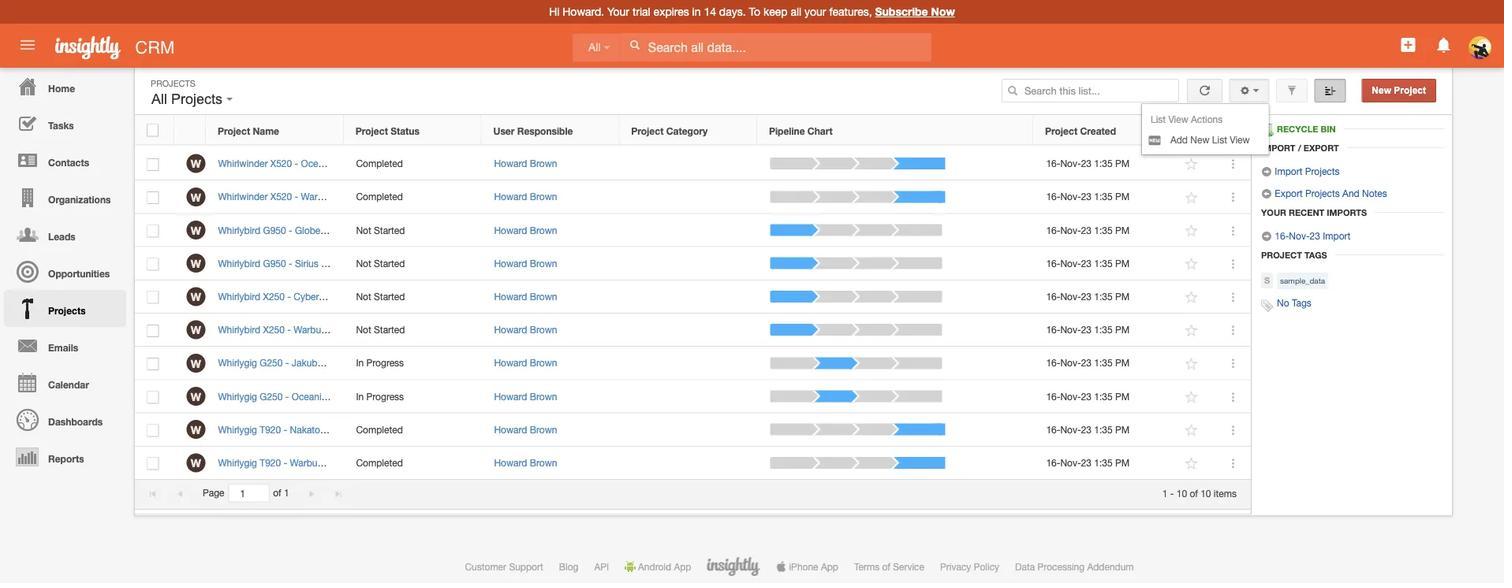 Task type: vqa. For each thing, say whether or not it's contained in the screenshot.
3rd cell from the top
yes



Task type: describe. For each thing, give the bounding box(es) containing it.
- left "roger" in the left of the page
[[390, 191, 394, 202]]

16- inside 'link'
[[1275, 230, 1289, 241]]

import / export
[[1261, 143, 1339, 153]]

- down whirlygig g250 - jakubowski llc - barbara lane
[[285, 391, 289, 402]]

w for whirlygig g250 - jakubowski llc - barbara lane
[[191, 357, 201, 370]]

refresh list image
[[1197, 85, 1212, 96]]

1 - 10 of 10 items
[[1162, 488, 1237, 499]]

howard.
[[563, 5, 604, 18]]

pm for nicole
[[1115, 291, 1130, 302]]

howard brown link for allen
[[494, 158, 557, 169]]

3 16-nov-23 1:35 pm from the top
[[1046, 225, 1130, 236]]

whirlygig g250 - oceanic airlines - mark sakda link
[[218, 391, 428, 402]]

industries for roger
[[346, 191, 387, 202]]

wayne
[[385, 458, 414, 469]]

airlines for in progress
[[329, 391, 360, 402]]

brown for mills
[[530, 191, 557, 202]]

g250 for oceanic
[[260, 391, 283, 402]]

allen
[[413, 158, 434, 169]]

pm for sakda
[[1115, 391, 1130, 402]]

show list view filters image
[[1286, 85, 1297, 96]]

wright
[[445, 424, 473, 435]]

hi
[[549, 5, 560, 18]]

dashboards
[[48, 416, 103, 428]]

systems
[[342, 291, 379, 302]]

of 1
[[273, 488, 289, 499]]

pm for smith
[[1115, 325, 1130, 336]]

warbucks for x520
[[301, 191, 343, 202]]

w for whirlwinder x520 - warbucks industries - roger mills
[[191, 191, 201, 204]]

follow image for sakda
[[1184, 390, 1199, 405]]

- left samantha
[[393, 424, 397, 435]]

3 brown from the top
[[530, 225, 557, 236]]

whirlygig g250 - oceanic airlines - mark sakda
[[218, 391, 420, 402]]

started for lee
[[374, 225, 405, 236]]

terms of service
[[854, 562, 924, 573]]

organizations link
[[4, 179, 126, 216]]

1:35 for lane
[[1094, 358, 1113, 369]]

howard brown link for smith
[[494, 325, 557, 336]]

android app
[[638, 562, 691, 573]]

trial
[[633, 5, 651, 18]]

whirlygig for whirlygig t920 - nakatomi trading corp. - samantha wright
[[218, 424, 257, 435]]

0 horizontal spatial of
[[273, 488, 281, 499]]

terms of service link
[[854, 562, 924, 573]]

0 horizontal spatial export
[[1275, 188, 1303, 199]]

export projects and notes
[[1272, 188, 1387, 199]]

projects link
[[4, 290, 126, 327]]

- left wayne
[[379, 458, 382, 469]]

16- for martin
[[1046, 258, 1060, 269]]

subscribe now link
[[875, 5, 955, 18]]

android
[[638, 562, 671, 573]]

martin
[[374, 258, 401, 269]]

nov- for nicole
[[1060, 291, 1081, 302]]

14
[[704, 5, 716, 18]]

2 1 from the left
[[1162, 488, 1168, 499]]

industries for wayne
[[335, 458, 376, 469]]

subscribe
[[875, 5, 928, 18]]

now
[[931, 5, 955, 18]]

2 horizontal spatial of
[[1190, 488, 1198, 499]]

howard brown link for samantha
[[494, 424, 557, 435]]

whirlybird g950 - sirius corp. - tina martin
[[218, 258, 401, 269]]

cell for mills
[[620, 181, 758, 214]]

project for project category
[[631, 125, 664, 136]]

6 w row from the top
[[135, 314, 1251, 347]]

cyberdyne
[[294, 291, 340, 302]]

23 inside 'link'
[[1310, 230, 1320, 241]]

calendar
[[48, 379, 89, 390]]

howard for martin
[[494, 258, 527, 269]]

crm
[[135, 37, 175, 57]]

w link for whirlybird x250 - warbucks industries - carlos smith
[[186, 321, 205, 340]]

whirlybird for whirlybird g950 - sirius corp. - tina martin
[[218, 258, 260, 269]]

1 not started cell from the top
[[344, 214, 482, 247]]

whirlygig t920 - nakatomi trading corp. - samantha wright link
[[218, 424, 481, 435]]

api
[[594, 562, 609, 573]]

3 cell from the top
[[620, 214, 758, 247]]

leads
[[48, 231, 76, 242]]

in progress cell for sakda
[[344, 380, 482, 414]]

project status
[[356, 125, 420, 136]]

w for whirlybird g950 - globex - albert lee
[[191, 224, 201, 237]]

industries for carlos
[[338, 325, 380, 336]]

terms
[[854, 562, 880, 573]]

api link
[[594, 562, 609, 573]]

Search all data.... text field
[[621, 33, 931, 61]]

8 w row from the top
[[135, 380, 1251, 414]]

pm for miyazaki
[[1115, 458, 1130, 469]]

whirlybird for whirlybird x250 - cyberdyne systems corp. - nicole gomez
[[218, 291, 260, 302]]

oceanic for g250
[[292, 391, 327, 402]]

pm for allen
[[1115, 158, 1130, 169]]

follow image for lane
[[1184, 357, 1199, 372]]

w for whirlybird g950 - sirius corp. - tina martin
[[191, 257, 201, 270]]

nov- for martin
[[1060, 258, 1081, 269]]

- left albert
[[328, 225, 332, 236]]

1 vertical spatial list
[[1212, 134, 1227, 145]]

started for carlos
[[374, 325, 405, 336]]

warbucks for x250
[[294, 325, 336, 336]]

howard brown for sakda
[[494, 391, 557, 402]]

brown for martin
[[530, 258, 557, 269]]

follow image for allen
[[1184, 157, 1199, 172]]

completed for cynthia
[[356, 158, 403, 169]]

service
[[893, 562, 924, 573]]

name
[[253, 125, 279, 136]]

in progress for mark
[[356, 391, 404, 402]]

completed for wayne
[[356, 458, 403, 469]]

5 w row from the top
[[135, 281, 1251, 314]]

cynthia
[[378, 158, 410, 169]]

bin
[[1321, 124, 1336, 134]]

whirlybird for whirlybird g950 - globex - albert lee
[[218, 225, 260, 236]]

row group containing w
[[135, 147, 1251, 480]]

page
[[203, 488, 224, 499]]

created
[[1080, 125, 1116, 136]]

w for whirlygig t920 - warbucks industries - wayne miyazaki
[[191, 457, 201, 470]]

in for llc
[[356, 358, 364, 369]]

- up whirlybird g950 - globex - albert lee
[[295, 191, 298, 202]]

opportunities link
[[4, 253, 126, 290]]

whirlybird x250 - warbucks industries - carlos smith link
[[218, 325, 451, 336]]

contacts
[[48, 157, 89, 168]]

project tags
[[1261, 250, 1327, 260]]

organizations
[[48, 194, 111, 205]]

barbara
[[371, 358, 404, 369]]

- left jakubowski
[[285, 358, 289, 369]]

sample_data
[[1280, 276, 1325, 286]]

1 field
[[229, 485, 268, 502]]

project created
[[1045, 125, 1116, 136]]

started for tina
[[374, 258, 405, 269]]

s
[[1264, 276, 1270, 286]]

16- for sakda
[[1046, 391, 1060, 402]]

not for systems
[[356, 291, 371, 302]]

2 10 from the left
[[1201, 488, 1211, 499]]

nov- for smith
[[1060, 325, 1081, 336]]

whirlygig for whirlygig g250 - jakubowski llc - barbara lane
[[218, 358, 257, 369]]

howard brown link for lane
[[494, 358, 557, 369]]

16- for samantha
[[1046, 424, 1060, 435]]

corp. for not started
[[381, 291, 405, 302]]

list inside 'link'
[[1151, 114, 1166, 125]]

import inside 16-nov-23 import 'link'
[[1323, 230, 1351, 241]]

show sidebar image
[[1325, 85, 1336, 96]]

2 w row from the top
[[135, 181, 1251, 214]]

circle arrow right image
[[1261, 231, 1272, 242]]

in progress cell for lane
[[344, 347, 482, 380]]

follow image for smith
[[1184, 323, 1199, 338]]

0 vertical spatial corp.
[[321, 258, 345, 269]]

opportunities
[[48, 268, 110, 279]]

no tags
[[1277, 298, 1312, 309]]

customer support link
[[465, 562, 543, 573]]

- up whirlwinder x520 - warbucks industries - roger mills
[[295, 158, 298, 169]]

3 howard from the top
[[494, 225, 527, 236]]

3 howard brown link from the top
[[494, 225, 557, 236]]

whirlybird for whirlybird x250 - warbucks industries - carlos smith
[[218, 325, 260, 336]]

howard for lane
[[494, 358, 527, 369]]

7 w row from the top
[[135, 347, 1251, 380]]

16-nov-23 1:35 pm cell for lane
[[1034, 347, 1172, 380]]

- left the items
[[1170, 488, 1174, 499]]

3 howard brown from the top
[[494, 225, 557, 236]]

mills
[[424, 191, 444, 202]]

dashboards link
[[4, 401, 126, 439]]

globex
[[295, 225, 325, 236]]

w link for whirlygig t920 - warbucks industries - wayne miyazaki
[[186, 454, 205, 473]]

w for whirlwinder x520 - oceanic airlines - cynthia allen
[[191, 157, 201, 170]]

expires
[[654, 5, 689, 18]]

- left the carlos
[[382, 325, 386, 336]]

- up of 1
[[284, 458, 287, 469]]

1:35 for allen
[[1094, 158, 1113, 169]]

days.
[[719, 5, 746, 18]]

iphone app
[[789, 562, 838, 573]]

9 w row from the top
[[135, 414, 1251, 447]]

calendar link
[[4, 364, 126, 401]]

not started for -
[[356, 291, 405, 302]]

privacy policy link
[[940, 562, 999, 573]]

3 1:35 from the top
[[1094, 225, 1113, 236]]

navigation containing home
[[0, 68, 126, 476]]

project for project created
[[1045, 125, 1078, 136]]

1 vertical spatial new
[[1190, 134, 1210, 145]]

16-nov-23 1:35 pm for mills
[[1046, 191, 1130, 202]]

w for whirlybird x250 - cyberdyne systems corp. - nicole gomez
[[191, 291, 201, 304]]

no
[[1277, 298, 1289, 309]]

pm for lane
[[1115, 358, 1130, 369]]

16-nov-23 1:35 pm for samantha
[[1046, 424, 1130, 435]]

oceanic for x520
[[301, 158, 336, 169]]

lee
[[362, 225, 377, 236]]

data processing addendum link
[[1015, 562, 1134, 573]]

/
[[1298, 143, 1301, 153]]

23 for smith
[[1081, 325, 1092, 336]]

howard brown for nicole
[[494, 291, 557, 302]]

completed for -
[[356, 424, 403, 435]]

cell for samantha
[[620, 414, 758, 447]]

customer
[[465, 562, 506, 573]]

tina
[[354, 258, 372, 269]]

tags
[[1292, 298, 1312, 309]]

leads link
[[4, 216, 126, 253]]

- left tina
[[347, 258, 351, 269]]

recycle bin
[[1277, 124, 1336, 134]]

3 16-nov-23 1:35 pm cell from the top
[[1034, 214, 1172, 247]]

new project link
[[1362, 79, 1436, 103]]

llc
[[344, 358, 362, 369]]

16-nov-23 1:35 pm cell for allen
[[1034, 147, 1172, 181]]

home
[[48, 83, 75, 94]]

import projects
[[1272, 166, 1340, 177]]

processing
[[1038, 562, 1085, 573]]

not started for carlos
[[356, 325, 405, 336]]

follow image for miyazaki
[[1184, 457, 1199, 472]]

t920 for nakatomi
[[260, 424, 281, 435]]



Task type: locate. For each thing, give the bounding box(es) containing it.
1 whirlwinder from the top
[[218, 158, 268, 169]]

of right terms
[[882, 562, 890, 573]]

1 horizontal spatial all
[[588, 41, 601, 54]]

3 whirlybird from the top
[[218, 291, 260, 302]]

5 howard from the top
[[494, 291, 527, 302]]

nov- for miyazaki
[[1060, 458, 1081, 469]]

1 vertical spatial export
[[1275, 188, 1303, 199]]

2 completed cell from the top
[[344, 181, 482, 214]]

1 x250 from the top
[[263, 291, 285, 302]]

0 horizontal spatial all
[[151, 91, 167, 107]]

progress for mark
[[366, 391, 404, 402]]

16-nov-23 1:35 pm cell for nicole
[[1034, 281, 1172, 314]]

features,
[[829, 5, 872, 18]]

0 vertical spatial your
[[607, 5, 629, 18]]

w row
[[135, 147, 1251, 181], [135, 181, 1251, 214], [135, 214, 1251, 247], [135, 247, 1251, 281], [135, 281, 1251, 314], [135, 314, 1251, 347], [135, 347, 1251, 380], [135, 380, 1251, 414], [135, 414, 1251, 447], [135, 447, 1251, 480]]

0 vertical spatial all
[[588, 41, 601, 54]]

export projects and notes link
[[1261, 188, 1387, 200]]

10 1:35 from the top
[[1094, 458, 1113, 469]]

app right the android
[[674, 562, 691, 573]]

import for import projects
[[1275, 166, 1303, 177]]

0 vertical spatial x520
[[270, 158, 292, 169]]

10 w row from the top
[[135, 447, 1251, 480]]

8 pm from the top
[[1115, 391, 1130, 402]]

pm for samantha
[[1115, 424, 1130, 435]]

2 16-nov-23 1:35 pm cell from the top
[[1034, 181, 1172, 214]]

progress down barbara on the left of page
[[366, 391, 404, 402]]

new right show sidebar image at the top of the page
[[1372, 85, 1391, 96]]

7 cell from the top
[[620, 347, 758, 380]]

smith
[[419, 325, 443, 336]]

w link for whirlygig t920 - nakatomi trading corp. - samantha wright
[[186, 421, 205, 439]]

projects up project name
[[171, 91, 222, 107]]

0 vertical spatial g950
[[263, 225, 286, 236]]

of left the items
[[1190, 488, 1198, 499]]

whirlygig g250 - jakubowski llc - barbara lane
[[218, 358, 428, 369]]

0 vertical spatial x250
[[263, 291, 285, 302]]

in
[[692, 5, 701, 18]]

in progress down barbara on the left of page
[[356, 391, 404, 402]]

5 howard brown from the top
[[494, 291, 557, 302]]

w for whirlybird x250 - warbucks industries - carlos smith
[[191, 324, 201, 337]]

2 brown from the top
[[530, 191, 557, 202]]

Search this list... text field
[[1002, 79, 1179, 103]]

industries down systems
[[338, 325, 380, 336]]

2 x520 from the top
[[270, 191, 292, 202]]

project name
[[218, 125, 279, 136]]

export
[[1304, 143, 1339, 153], [1275, 188, 1303, 199]]

16-nov-23 1:35 pm for nicole
[[1046, 291, 1130, 302]]

policy
[[974, 562, 999, 573]]

not started down martin
[[356, 291, 405, 302]]

0 vertical spatial follow image
[[1184, 190, 1199, 205]]

emails link
[[4, 327, 126, 364]]

pipeline
[[769, 125, 805, 136]]

1 vertical spatial import
[[1275, 166, 1303, 177]]

1 vertical spatial warbucks
[[294, 325, 336, 336]]

addendum
[[1087, 562, 1134, 573]]

projects up your recent imports
[[1305, 188, 1340, 199]]

16-nov-23 1:35 pm for smith
[[1046, 325, 1130, 336]]

-
[[295, 158, 298, 169], [372, 158, 375, 169], [295, 191, 298, 202], [390, 191, 394, 202], [289, 225, 292, 236], [328, 225, 332, 236], [289, 258, 292, 269], [347, 258, 351, 269], [287, 291, 291, 302], [408, 291, 411, 302], [287, 325, 291, 336], [382, 325, 386, 336], [285, 358, 289, 369], [364, 358, 368, 369], [285, 391, 289, 402], [362, 391, 366, 402], [284, 424, 287, 435], [393, 424, 397, 435], [284, 458, 287, 469], [379, 458, 382, 469], [1170, 488, 1174, 499]]

1 left the items
[[1162, 488, 1168, 499]]

g250 down whirlygig g250 - jakubowski llc - barbara lane
[[260, 391, 283, 402]]

1 vertical spatial x250
[[263, 325, 285, 336]]

5 1:35 from the top
[[1094, 291, 1113, 302]]

completed cell down samantha
[[344, 447, 482, 480]]

completed cell
[[344, 147, 482, 181], [344, 181, 482, 214], [344, 414, 482, 447], [344, 447, 482, 480]]

privacy
[[940, 562, 971, 573]]

4 whirlybird from the top
[[218, 325, 260, 336]]

started right tina
[[374, 258, 405, 269]]

pm for martin
[[1115, 258, 1130, 269]]

not started cell
[[344, 214, 482, 247], [344, 247, 482, 281], [344, 281, 482, 314], [344, 314, 482, 347]]

warbucks down whirlwinder x520 - oceanic airlines - cynthia allen
[[301, 191, 343, 202]]

2 started from the top
[[374, 258, 405, 269]]

0 vertical spatial airlines
[[338, 158, 369, 169]]

whirlwinder down project name
[[218, 158, 268, 169]]

started
[[374, 225, 405, 236], [374, 258, 405, 269], [374, 291, 405, 302], [374, 325, 405, 336]]

10 pm from the top
[[1115, 458, 1130, 469]]

airlines up the whirlygig t920 - nakatomi trading corp. - samantha wright
[[329, 391, 360, 402]]

not down systems
[[356, 325, 371, 336]]

4 follow image from the top
[[1184, 290, 1199, 305]]

nov- inside 'link'
[[1289, 230, 1310, 241]]

notifications image
[[1434, 35, 1453, 54]]

1 vertical spatial corp.
[[381, 291, 405, 302]]

your recent imports
[[1261, 207, 1367, 218]]

16- for lane
[[1046, 358, 1060, 369]]

in progress
[[356, 358, 404, 369], [356, 391, 404, 402]]

0 vertical spatial new
[[1372, 85, 1391, 96]]

whirlybird g950 - globex - albert lee
[[218, 225, 377, 236]]

projects
[[151, 78, 195, 88], [171, 91, 222, 107], [1305, 166, 1340, 177], [1305, 188, 1340, 199], [48, 305, 86, 316]]

1
[[284, 488, 289, 499], [1162, 488, 1168, 499]]

projects for import projects
[[1305, 166, 1340, 177]]

1:35 for miyazaki
[[1094, 458, 1113, 469]]

1 vertical spatial industries
[[338, 325, 380, 336]]

your left trial
[[607, 5, 629, 18]]

6 w from the top
[[191, 324, 201, 337]]

1 horizontal spatial list
[[1212, 134, 1227, 145]]

16-nov-23 1:35 pm for sakda
[[1046, 391, 1130, 402]]

5 16-nov-23 1:35 pm cell from the top
[[1034, 281, 1172, 314]]

import left /
[[1261, 143, 1296, 153]]

1:35 for samantha
[[1094, 424, 1113, 435]]

7 w link from the top
[[186, 354, 205, 373]]

all down "howard." at the left top
[[588, 41, 601, 54]]

w for whirlygig g250 - oceanic airlines - mark sakda
[[191, 390, 201, 403]]

1 horizontal spatial 10
[[1201, 488, 1211, 499]]

list down actions
[[1212, 134, 1227, 145]]

howard brown for martin
[[494, 258, 557, 269]]

1 16-nov-23 1:35 pm from the top
[[1046, 158, 1130, 169]]

whirlwinder for whirlwinder x520 - warbucks industries - roger mills
[[218, 191, 268, 202]]

in progress for barbara
[[356, 358, 404, 369]]

1 not started from the top
[[356, 225, 405, 236]]

3 completed cell from the top
[[344, 414, 482, 447]]

support
[[509, 562, 543, 573]]

g950 left sirius
[[263, 258, 286, 269]]

9 16-nov-23 1:35 pm from the top
[[1046, 424, 1130, 435]]

0 vertical spatial whirlwinder
[[218, 158, 268, 169]]

view
[[1168, 114, 1188, 125], [1230, 134, 1250, 145]]

2 t920 from the top
[[260, 458, 281, 469]]

started for -
[[374, 291, 405, 302]]

data processing addendum
[[1015, 562, 1134, 573]]

oceanic up whirlwinder x520 - warbucks industries - roger mills
[[301, 158, 336, 169]]

howard brown for smith
[[494, 325, 557, 336]]

4 16-nov-23 1:35 pm cell from the top
[[1034, 247, 1172, 281]]

1 vertical spatial view
[[1230, 134, 1250, 145]]

whirlygig g250 - jakubowski llc - barbara lane link
[[218, 358, 436, 369]]

and
[[1343, 188, 1360, 199]]

privacy policy
[[940, 562, 999, 573]]

trading
[[333, 424, 364, 435]]

9 1:35 from the top
[[1094, 424, 1113, 435]]

your down 'circle arrow left' "icon"
[[1261, 207, 1286, 218]]

add
[[1170, 134, 1188, 145]]

0 horizontal spatial 1
[[284, 488, 289, 499]]

3 not started from the top
[[356, 291, 405, 302]]

- left globex
[[289, 225, 292, 236]]

user responsible
[[493, 125, 573, 136]]

16-nov-23 1:35 pm cell for martin
[[1034, 247, 1172, 281]]

None checkbox
[[147, 124, 159, 137], [147, 158, 159, 171], [147, 192, 159, 204], [147, 325, 159, 337], [147, 425, 159, 437], [147, 124, 159, 137], [147, 158, 159, 171], [147, 192, 159, 204], [147, 325, 159, 337], [147, 425, 159, 437]]

mark
[[369, 391, 390, 402]]

howard brown link for nicole
[[494, 291, 557, 302]]

cell
[[620, 147, 758, 181], [620, 181, 758, 214], [620, 214, 758, 247], [620, 247, 758, 281], [620, 281, 758, 314], [620, 314, 758, 347], [620, 347, 758, 380], [620, 380, 758, 414], [620, 414, 758, 447], [620, 447, 758, 480]]

1 vertical spatial all
[[151, 91, 167, 107]]

2 vertical spatial corp.
[[367, 424, 391, 435]]

w link for whirlwinder x520 - warbucks industries - roger mills
[[186, 188, 205, 206]]

5 w from the top
[[191, 291, 201, 304]]

1 horizontal spatial new
[[1372, 85, 1391, 96]]

2 g950 from the top
[[263, 258, 286, 269]]

4 w row from the top
[[135, 247, 1251, 281]]

16-nov-23 1:35 pm for allen
[[1046, 158, 1130, 169]]

1:35 for sakda
[[1094, 391, 1113, 402]]

23 for allen
[[1081, 158, 1092, 169]]

data
[[1015, 562, 1035, 573]]

customer support
[[465, 562, 543, 573]]

view inside 'link'
[[1168, 114, 1188, 125]]

23 for samantha
[[1081, 424, 1092, 435]]

1 horizontal spatial your
[[1261, 207, 1286, 218]]

0 vertical spatial industries
[[346, 191, 387, 202]]

projects up export projects and notes link
[[1305, 166, 1340, 177]]

warbucks for t920
[[290, 458, 332, 469]]

howard for samantha
[[494, 424, 527, 435]]

9 w link from the top
[[186, 421, 205, 439]]

all
[[588, 41, 601, 54], [151, 91, 167, 107]]

0 horizontal spatial list
[[1151, 114, 1166, 125]]

follow image
[[1184, 157, 1199, 172], [1184, 224, 1199, 239], [1184, 257, 1199, 272], [1184, 290, 1199, 305], [1184, 323, 1199, 338], [1184, 390, 1199, 405], [1184, 423, 1199, 438], [1184, 457, 1199, 472]]

0 horizontal spatial your
[[607, 5, 629, 18]]

1 started from the top
[[374, 225, 405, 236]]

list left actions
[[1151, 114, 1166, 125]]

1 pm from the top
[[1115, 158, 1130, 169]]

2 vertical spatial import
[[1323, 230, 1351, 241]]

progress
[[366, 358, 404, 369], [366, 391, 404, 402]]

2 howard brown link from the top
[[494, 191, 557, 202]]

industries down the whirlygig t920 - nakatomi trading corp. - samantha wright link
[[335, 458, 376, 469]]

1 w row from the top
[[135, 147, 1251, 181]]

corp. right systems
[[381, 291, 405, 302]]

1 vertical spatial x520
[[270, 191, 292, 202]]

1 in progress from the top
[[356, 358, 404, 369]]

1 horizontal spatial view
[[1230, 134, 1250, 145]]

2 in from the top
[[356, 391, 364, 402]]

completed down mark
[[356, 424, 403, 435]]

brown for lane
[[530, 358, 557, 369]]

completed cell down sakda
[[344, 414, 482, 447]]

circle arrow left image
[[1261, 189, 1272, 200]]

4 completed cell from the top
[[344, 447, 482, 480]]

imports
[[1327, 207, 1367, 218]]

1 10 from the left
[[1177, 488, 1187, 499]]

- left nicole
[[408, 291, 411, 302]]

tasks
[[48, 120, 74, 131]]

howard for smith
[[494, 325, 527, 336]]

1 vertical spatial whirlwinder
[[218, 191, 268, 202]]

x250 up whirlygig g250 - jakubowski llc - barbara lane
[[263, 325, 285, 336]]

2 whirlygig from the top
[[218, 391, 257, 402]]

project category
[[631, 125, 708, 136]]

9 brown from the top
[[530, 424, 557, 435]]

1 horizontal spatial 1
[[1162, 488, 1168, 499]]

lane
[[407, 358, 428, 369]]

- left mark
[[362, 391, 366, 402]]

completed down project status at the left top of page
[[356, 158, 403, 169]]

16-nov-23 1:35 pm cell for smith
[[1034, 314, 1172, 347]]

projects inside button
[[171, 91, 222, 107]]

w link for whirlybird g950 - globex - albert lee
[[186, 221, 205, 240]]

status
[[391, 125, 420, 136]]

category
[[666, 125, 708, 136]]

2 follow image from the top
[[1184, 224, 1199, 239]]

t920 left nakatomi
[[260, 424, 281, 435]]

all down crm
[[151, 91, 167, 107]]

t920
[[260, 424, 281, 435], [260, 458, 281, 469]]

3 w from the top
[[191, 224, 201, 237]]

completed cell for miyazaki
[[344, 447, 482, 480]]

- right llc
[[364, 358, 368, 369]]

not for corp.
[[356, 258, 371, 269]]

1 follow image from the top
[[1184, 190, 1199, 205]]

keep
[[763, 5, 788, 18]]

23 for miyazaki
[[1081, 458, 1092, 469]]

brown
[[530, 158, 557, 169], [530, 191, 557, 202], [530, 225, 557, 236], [530, 258, 557, 269], [530, 291, 557, 302], [530, 325, 557, 336], [530, 358, 557, 369], [530, 391, 557, 402], [530, 424, 557, 435], [530, 458, 557, 469]]

in left mark
[[356, 391, 364, 402]]

2 vertical spatial warbucks
[[290, 458, 332, 469]]

notes
[[1362, 188, 1387, 199]]

1 howard from the top
[[494, 158, 527, 169]]

list view actions
[[1151, 114, 1223, 125]]

9 howard brown link from the top
[[494, 424, 557, 435]]

2 in progress cell from the top
[[344, 380, 482, 414]]

follow image
[[1184, 190, 1199, 205], [1184, 357, 1199, 372]]

new right add
[[1190, 134, 1210, 145]]

all projects button
[[147, 88, 237, 111]]

- left cyberdyne
[[287, 291, 291, 302]]

x520 up whirlybird g950 - globex - albert lee
[[270, 191, 292, 202]]

5 cell from the top
[[620, 281, 758, 314]]

w link for whirlygig g250 - oceanic airlines - mark sakda
[[186, 387, 205, 406]]

your
[[607, 5, 629, 18], [1261, 207, 1286, 218]]

1 horizontal spatial export
[[1304, 143, 1339, 153]]

1 cell from the top
[[620, 147, 758, 181]]

2 w from the top
[[191, 191, 201, 204]]

brown for miyazaki
[[530, 458, 557, 469]]

x250
[[263, 291, 285, 302], [263, 325, 285, 336]]

all inside "link"
[[588, 41, 601, 54]]

g950 left globex
[[263, 225, 286, 236]]

16-nov-23 import
[[1272, 230, 1351, 241]]

completed cell down allen
[[344, 181, 482, 214]]

in progress cell
[[344, 347, 482, 380], [344, 380, 482, 414]]

howard brown link for mills
[[494, 191, 557, 202]]

0 horizontal spatial new
[[1190, 134, 1210, 145]]

16-nov-23 1:35 pm
[[1046, 158, 1130, 169], [1046, 191, 1130, 202], [1046, 225, 1130, 236], [1046, 258, 1130, 269], [1046, 291, 1130, 302], [1046, 325, 1130, 336], [1046, 358, 1130, 369], [1046, 391, 1130, 402], [1046, 424, 1130, 435], [1046, 458, 1130, 469]]

0 vertical spatial in progress
[[356, 358, 404, 369]]

brown for smith
[[530, 325, 557, 336]]

oceanic up nakatomi
[[292, 391, 327, 402]]

app right iphone
[[821, 562, 838, 573]]

whirlygig t920 - warbucks industries - wayne miyazaki
[[218, 458, 453, 469]]

1 vertical spatial progress
[[366, 391, 404, 402]]

row
[[135, 116, 1250, 145]]

1 vertical spatial g950
[[263, 258, 286, 269]]

started up martin
[[374, 225, 405, 236]]

export down bin
[[1304, 143, 1339, 153]]

brown for samantha
[[530, 424, 557, 435]]

1 1:35 from the top
[[1094, 158, 1113, 169]]

recent
[[1289, 207, 1325, 218]]

progress right llc
[[366, 358, 404, 369]]

10 w from the top
[[191, 457, 201, 470]]

cell for martin
[[620, 247, 758, 281]]

whirlwinder x520 - oceanic airlines - cynthia allen link
[[218, 158, 442, 169]]

brown for nicole
[[530, 291, 557, 302]]

view up add
[[1168, 114, 1188, 125]]

projects up emails link
[[48, 305, 86, 316]]

follow image for nicole
[[1184, 290, 1199, 305]]

1 vertical spatial t920
[[260, 458, 281, 469]]

1 vertical spatial g250
[[260, 391, 283, 402]]

not started up martin
[[356, 225, 405, 236]]

not down tina
[[356, 291, 371, 302]]

0 horizontal spatial view
[[1168, 114, 1188, 125]]

whirlwinder x520 - oceanic airlines - cynthia allen
[[218, 158, 434, 169]]

in for airlines
[[356, 391, 364, 402]]

export right 'circle arrow left' "icon"
[[1275, 188, 1303, 199]]

x520 down name
[[270, 158, 292, 169]]

0 horizontal spatial app
[[674, 562, 691, 573]]

3 started from the top
[[374, 291, 405, 302]]

circle arrow right image
[[1261, 166, 1272, 177]]

whirlybird g950 - globex - albert lee link
[[218, 225, 385, 236]]

3 w row from the top
[[135, 214, 1251, 247]]

16-nov-23 1:35 pm for miyazaki
[[1046, 458, 1130, 469]]

completed cell up "roger" in the left of the page
[[344, 147, 482, 181]]

1:35 for mills
[[1094, 191, 1113, 202]]

0 vertical spatial g250
[[260, 358, 283, 369]]

1 right 1 field
[[284, 488, 289, 499]]

2 app from the left
[[821, 562, 838, 573]]

7 howard brown link from the top
[[494, 358, 557, 369]]

16-nov-23 1:35 pm cell
[[1034, 147, 1172, 181], [1034, 181, 1172, 214], [1034, 214, 1172, 247], [1034, 247, 1172, 281], [1034, 281, 1172, 314], [1034, 314, 1172, 347], [1034, 347, 1172, 380], [1034, 380, 1172, 414], [1034, 414, 1172, 447], [1034, 447, 1172, 480]]

industries up lee
[[346, 191, 387, 202]]

None checkbox
[[147, 225, 159, 238], [147, 258, 159, 271], [147, 292, 159, 304], [147, 358, 159, 371], [147, 391, 159, 404], [147, 458, 159, 471], [147, 225, 159, 238], [147, 258, 159, 271], [147, 292, 159, 304], [147, 358, 159, 371], [147, 391, 159, 404], [147, 458, 159, 471]]

1 brown from the top
[[530, 158, 557, 169]]

not up tina
[[356, 225, 371, 236]]

airlines up whirlwinder x520 - warbucks industries - roger mills link
[[338, 158, 369, 169]]

1 howard brown link from the top
[[494, 158, 557, 169]]

4 not from the top
[[356, 325, 371, 336]]

import inside import projects link
[[1275, 166, 1303, 177]]

2 not started cell from the top
[[344, 247, 482, 281]]

howard
[[494, 158, 527, 169], [494, 191, 527, 202], [494, 225, 527, 236], [494, 258, 527, 269], [494, 291, 527, 302], [494, 325, 527, 336], [494, 358, 527, 369], [494, 391, 527, 402], [494, 424, 527, 435], [494, 458, 527, 469]]

5 16-nov-23 1:35 pm from the top
[[1046, 291, 1130, 302]]

import right circle arrow right image
[[1275, 166, 1303, 177]]

4 w link from the top
[[186, 254, 205, 273]]

8 1:35 from the top
[[1094, 391, 1113, 402]]

- up whirlygig g250 - jakubowski llc - barbara lane
[[287, 325, 291, 336]]

whirlygig t920 - nakatomi trading corp. - samantha wright
[[218, 424, 473, 435]]

howard for mills
[[494, 191, 527, 202]]

warbucks down cyberdyne
[[294, 325, 336, 336]]

7 follow image from the top
[[1184, 423, 1199, 438]]

white image
[[629, 39, 640, 50]]

not
[[356, 225, 371, 236], [356, 258, 371, 269], [356, 291, 371, 302], [356, 325, 371, 336]]

8 howard brown link from the top
[[494, 391, 557, 402]]

in progress up mark
[[356, 358, 404, 369]]

progress for barbara
[[366, 358, 404, 369]]

1 progress from the top
[[366, 358, 404, 369]]

0 vertical spatial view
[[1168, 114, 1188, 125]]

23 for mills
[[1081, 191, 1092, 202]]

1 vertical spatial airlines
[[329, 391, 360, 402]]

all for all
[[588, 41, 601, 54]]

g250 left jakubowski
[[260, 358, 283, 369]]

tags
[[1305, 250, 1327, 260]]

row containing project name
[[135, 116, 1250, 145]]

completed down the whirlygig t920 - nakatomi trading corp. - samantha wright link
[[356, 458, 403, 469]]

airlines for completed
[[338, 158, 369, 169]]

16-nov-23 1:35 pm cell for miyazaki
[[1034, 447, 1172, 480]]

nov- for samantha
[[1060, 424, 1081, 435]]

1 1 from the left
[[284, 488, 289, 499]]

16- for mills
[[1046, 191, 1060, 202]]

2 16-nov-23 1:35 pm from the top
[[1046, 191, 1130, 202]]

project for project status
[[356, 125, 388, 136]]

brown for allen
[[530, 158, 557, 169]]

not started cell up lane
[[344, 314, 482, 347]]

search image
[[1007, 85, 1018, 96]]

new project
[[1372, 85, 1426, 96]]

6 brown from the top
[[530, 325, 557, 336]]

started up barbara on the left of page
[[374, 325, 405, 336]]

all link
[[573, 33, 620, 62]]

0 vertical spatial warbucks
[[301, 191, 343, 202]]

0 vertical spatial progress
[[366, 358, 404, 369]]

x250 left cyberdyne
[[263, 291, 285, 302]]

projects up all projects
[[151, 78, 195, 88]]

7 howard from the top
[[494, 358, 527, 369]]

- left cynthia
[[372, 158, 375, 169]]

not started cell for nicole
[[344, 281, 482, 314]]

10 cell from the top
[[620, 447, 758, 480]]

import projects link
[[1261, 166, 1340, 177]]

not started down lee
[[356, 258, 405, 269]]

in progress cell up samantha
[[344, 380, 482, 414]]

6 pm from the top
[[1115, 325, 1130, 336]]

4 pm from the top
[[1115, 258, 1130, 269]]

recycle bin link
[[1261, 124, 1344, 136]]

not left martin
[[356, 258, 371, 269]]

howard for allen
[[494, 158, 527, 169]]

all inside button
[[151, 91, 167, 107]]

1 in progress cell from the top
[[344, 347, 482, 380]]

6 howard from the top
[[494, 325, 527, 336]]

0 vertical spatial import
[[1261, 143, 1296, 153]]

1 horizontal spatial of
[[882, 562, 890, 573]]

1 t920 from the top
[[260, 424, 281, 435]]

- left sirius
[[289, 258, 292, 269]]

23
[[1081, 158, 1092, 169], [1081, 191, 1092, 202], [1081, 225, 1092, 236], [1310, 230, 1320, 241], [1081, 258, 1092, 269], [1081, 291, 1092, 302], [1081, 325, 1092, 336], [1081, 358, 1092, 369], [1081, 391, 1092, 402], [1081, 424, 1092, 435], [1081, 458, 1092, 469]]

whirlybird x250 - cyberdyne systems corp. - nicole gomez link
[[218, 291, 481, 302]]

corp. right sirius
[[321, 258, 345, 269]]

corp. right trading
[[367, 424, 391, 435]]

1 horizontal spatial app
[[821, 562, 838, 573]]

x250 for warbucks
[[263, 325, 285, 336]]

project for project tags
[[1261, 250, 1302, 260]]

row group
[[135, 147, 1251, 480]]

1 vertical spatial oceanic
[[292, 391, 327, 402]]

cell for sakda
[[620, 380, 758, 414]]

0 vertical spatial export
[[1304, 143, 1339, 153]]

8 16-nov-23 1:35 pm from the top
[[1046, 391, 1130, 402]]

7 16-nov-23 1:35 pm from the top
[[1046, 358, 1130, 369]]

0 vertical spatial in
[[356, 358, 364, 369]]

not started cell for smith
[[344, 314, 482, 347]]

not started cell down "roger" in the left of the page
[[344, 214, 482, 247]]

23 for lane
[[1081, 358, 1092, 369]]

android app link
[[625, 562, 691, 573]]

recycle
[[1277, 124, 1318, 134]]

view down list view actions 'link'
[[1230, 134, 1250, 145]]

0 horizontal spatial 10
[[1177, 488, 1187, 499]]

import down imports
[[1323, 230, 1351, 241]]

2 whirlwinder from the top
[[218, 191, 268, 202]]

10
[[1177, 488, 1187, 499], [1201, 488, 1211, 499]]

0 vertical spatial oceanic
[[301, 158, 336, 169]]

2 x250 from the top
[[263, 325, 285, 336]]

projects for export projects and notes
[[1305, 188, 1340, 199]]

5 pm from the top
[[1115, 291, 1130, 302]]

your
[[805, 5, 826, 18]]

in left barbara on the left of page
[[356, 358, 364, 369]]

4 16-nov-23 1:35 pm from the top
[[1046, 258, 1130, 269]]

cell for nicole
[[620, 281, 758, 314]]

all for all projects
[[151, 91, 167, 107]]

4 not started cell from the top
[[344, 314, 482, 347]]

howard brown
[[494, 158, 557, 169], [494, 191, 557, 202], [494, 225, 557, 236], [494, 258, 557, 269], [494, 291, 557, 302], [494, 325, 557, 336], [494, 358, 557, 369], [494, 391, 557, 402], [494, 424, 557, 435], [494, 458, 557, 469]]

whirlwinder
[[218, 158, 268, 169], [218, 191, 268, 202]]

sirius
[[295, 258, 318, 269]]

not for -
[[356, 225, 371, 236]]

w link for whirlybird x250 - cyberdyne systems corp. - nicole gomez
[[186, 287, 205, 306]]

cell for lane
[[620, 347, 758, 380]]

1 vertical spatial follow image
[[1184, 357, 1199, 372]]

t920 up of 1
[[260, 458, 281, 469]]

warbucks down nakatomi
[[290, 458, 332, 469]]

2 vertical spatial industries
[[335, 458, 376, 469]]

5 w link from the top
[[186, 287, 205, 306]]

miyazaki
[[416, 458, 453, 469]]

tasks link
[[4, 105, 126, 142]]

not started up barbara on the left of page
[[356, 325, 405, 336]]

not started cell up nicole
[[344, 247, 482, 281]]

2 not started from the top
[[356, 258, 405, 269]]

whirlygig for whirlygig t920 - warbucks industries - wayne miyazaki
[[218, 458, 257, 469]]

roger
[[396, 191, 422, 202]]

0 vertical spatial list
[[1151, 114, 1166, 125]]

import
[[1261, 143, 1296, 153], [1275, 166, 1303, 177], [1323, 230, 1351, 241]]

3 pm from the top
[[1115, 225, 1130, 236]]

7 pm from the top
[[1115, 358, 1130, 369]]

1 vertical spatial in
[[356, 391, 364, 402]]

w link
[[186, 154, 205, 173], [186, 188, 205, 206], [186, 221, 205, 240], [186, 254, 205, 273], [186, 287, 205, 306], [186, 321, 205, 340], [186, 354, 205, 373], [186, 387, 205, 406], [186, 421, 205, 439], [186, 454, 205, 473]]

howard brown for allen
[[494, 158, 557, 169]]

1 app from the left
[[674, 562, 691, 573]]

cog image
[[1239, 85, 1250, 96]]

0 vertical spatial t920
[[260, 424, 281, 435]]

1 vertical spatial your
[[1261, 207, 1286, 218]]

not started cell up the carlos
[[344, 281, 482, 314]]

16- for allen
[[1046, 158, 1060, 169]]

completed cell for mills
[[344, 181, 482, 214]]

- left nakatomi
[[284, 424, 287, 435]]

actions
[[1191, 114, 1223, 125]]

navigation
[[0, 68, 126, 476]]

x520 for oceanic
[[270, 158, 292, 169]]

1 vertical spatial in progress
[[356, 391, 404, 402]]

1 whirlybird from the top
[[218, 225, 260, 236]]



